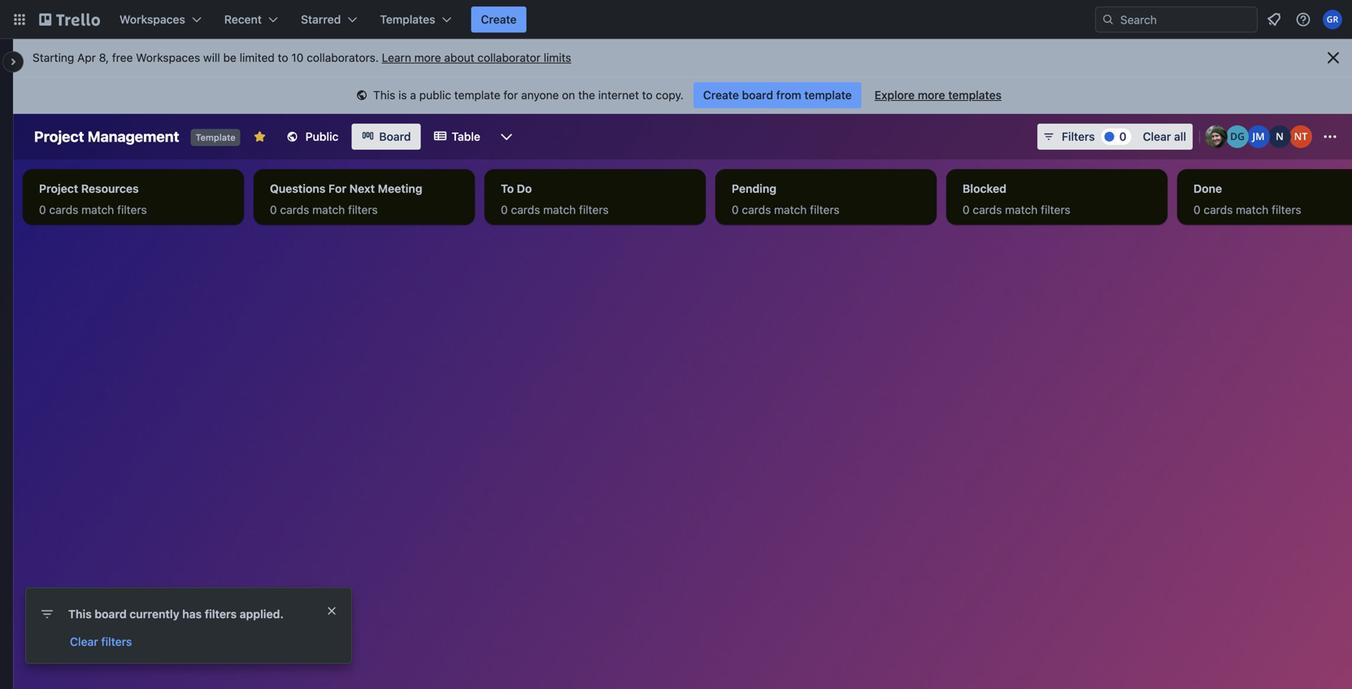 Task type: vqa. For each thing, say whether or not it's contained in the screenshot.
Blocked
yes



Task type: describe. For each thing, give the bounding box(es) containing it.
starting apr 8, free workspaces will be limited to 10 collaborators. learn more about collaborator limits
[[33, 51, 572, 64]]

0 inside project resources 0 cards match filters
[[39, 203, 46, 216]]

workspaces button
[[110, 7, 211, 33]]

explore more templates
[[875, 88, 1002, 102]]

1 template from the left
[[455, 88, 501, 102]]

for
[[329, 182, 347, 195]]

pending
[[732, 182, 777, 195]]

limits
[[544, 51, 572, 64]]

filters inside to do 0 cards match filters
[[579, 203, 609, 216]]

done 0 cards match filters
[[1194, 182, 1302, 216]]

create for create board from template
[[704, 88, 739, 102]]

create button
[[471, 7, 527, 33]]

Project Resources text field
[[29, 176, 238, 202]]

table
[[452, 130, 481, 143]]

blocked
[[963, 182, 1007, 195]]

match inside questions for next meeting 0 cards match filters
[[312, 203, 345, 216]]

all
[[1175, 130, 1187, 143]]

match inside done 0 cards match filters
[[1237, 203, 1269, 216]]

filters inside questions for next meeting 0 cards match filters
[[348, 203, 378, 216]]

to do 0 cards match filters
[[501, 182, 609, 216]]

is
[[399, 88, 407, 102]]

templates
[[949, 88, 1002, 102]]

questions for next meeting 0 cards match filters
[[270, 182, 423, 216]]

cards inside project resources 0 cards match filters
[[49, 203, 78, 216]]

0 notifications image
[[1265, 10, 1284, 29]]

this for this board currently has filters applied.
[[68, 607, 92, 621]]

nic (nicoletollefson1) image
[[1269, 125, 1292, 148]]

cards inside done 0 cards match filters
[[1204, 203, 1233, 216]]

0 inside questions for next meeting 0 cards match filters
[[270, 203, 277, 216]]

meeting
[[378, 182, 423, 195]]

project management
[[34, 128, 179, 145]]

clear all
[[1143, 130, 1187, 143]]

templates button
[[370, 7, 462, 33]]

nicole tang (nicoletang31) image
[[1290, 125, 1313, 148]]

greg robinson (gregrobinson96) image
[[1324, 10, 1343, 29]]

clear filters
[[70, 635, 132, 648]]

jordan mirchev (jordan_mirchev) image
[[1248, 125, 1271, 148]]

this is a public template for anyone on the internet to copy.
[[373, 88, 684, 102]]

Blocked text field
[[953, 176, 1162, 202]]

starred button
[[291, 7, 367, 33]]

clear filters link
[[70, 634, 132, 650]]

filters
[[1062, 130, 1096, 143]]

public button
[[276, 124, 348, 150]]

project resources 0 cards match filters
[[39, 182, 147, 216]]

clear for clear filters
[[70, 635, 98, 648]]

clear for clear all
[[1143, 130, 1172, 143]]

devan goldstein (devangoldstein2) image
[[1227, 125, 1250, 148]]

board link
[[352, 124, 421, 150]]

next
[[350, 182, 375, 195]]

cards inside blocked 0 cards match filters
[[973, 203, 1002, 216]]

learn
[[382, 51, 411, 64]]

search image
[[1102, 13, 1115, 26]]

free
[[112, 51, 133, 64]]

match inside to do 0 cards match filters
[[543, 203, 576, 216]]

limited
[[240, 51, 275, 64]]

apr
[[77, 51, 96, 64]]

collaborators.
[[307, 51, 379, 64]]

template
[[196, 132, 236, 143]]

learn more about collaborator limits link
[[382, 51, 572, 64]]

filters right has
[[205, 607, 237, 621]]

board for this
[[95, 607, 127, 621]]

caity (caity) image
[[1206, 125, 1228, 148]]

dismiss flag image
[[325, 604, 338, 617]]



Task type: locate. For each thing, give the bounding box(es) containing it.
to left "copy."
[[642, 88, 653, 102]]

0 vertical spatial clear
[[1143, 130, 1172, 143]]

back to home image
[[39, 7, 100, 33]]

star or unstar board image
[[254, 130, 267, 143]]

0 vertical spatial this
[[373, 88, 396, 102]]

show menu image
[[1323, 129, 1339, 145]]

create inside button
[[481, 13, 517, 26]]

this up clear filters on the bottom
[[68, 607, 92, 621]]

currently
[[130, 607, 179, 621]]

create up collaborator
[[481, 13, 517, 26]]

1 vertical spatial workspaces
[[136, 51, 200, 64]]

1 horizontal spatial create
[[704, 88, 739, 102]]

2 match from the left
[[312, 203, 345, 216]]

pending 0 cards match filters
[[732, 182, 840, 216]]

the
[[579, 88, 595, 102]]

match
[[81, 203, 114, 216], [312, 203, 345, 216], [543, 203, 576, 216], [775, 203, 807, 216], [1006, 203, 1038, 216], [1237, 203, 1269, 216]]

to
[[501, 182, 514, 195]]

board
[[742, 88, 774, 102], [95, 607, 127, 621]]

0 horizontal spatial board
[[95, 607, 127, 621]]

management
[[88, 128, 179, 145]]

0 vertical spatial workspaces
[[120, 13, 185, 26]]

recent button
[[215, 7, 288, 33]]

1 horizontal spatial board
[[742, 88, 774, 102]]

Board name text field
[[26, 124, 188, 150]]

1 match from the left
[[81, 203, 114, 216]]

match down 'to do' text box in the top of the page
[[543, 203, 576, 216]]

will
[[203, 51, 220, 64]]

cards inside questions for next meeting 0 cards match filters
[[280, 203, 309, 216]]

starting
[[33, 51, 74, 64]]

starred
[[301, 13, 341, 26]]

cards down done
[[1204, 203, 1233, 216]]

cards down do
[[511, 203, 540, 216]]

customize views image
[[499, 129, 515, 145]]

Search field
[[1115, 7, 1258, 32]]

filters down currently
[[101, 635, 132, 648]]

about
[[444, 51, 475, 64]]

0 vertical spatial more
[[415, 51, 441, 64]]

0 horizontal spatial this
[[68, 607, 92, 621]]

Questions For Next Meeting text field
[[260, 176, 469, 202]]

table link
[[424, 124, 490, 150]]

recent
[[224, 13, 262, 26]]

1 vertical spatial create
[[704, 88, 739, 102]]

1 vertical spatial this
[[68, 607, 92, 621]]

blocked 0 cards match filters
[[963, 182, 1071, 216]]

filters inside done 0 cards match filters
[[1272, 203, 1302, 216]]

0 horizontal spatial to
[[278, 51, 288, 64]]

template
[[455, 88, 501, 102], [805, 88, 852, 102]]

1 horizontal spatial more
[[918, 88, 946, 102]]

create
[[481, 13, 517, 26], [704, 88, 739, 102]]

clear inside alert
[[70, 635, 98, 648]]

1 horizontal spatial to
[[642, 88, 653, 102]]

filters
[[117, 203, 147, 216], [348, 203, 378, 216], [579, 203, 609, 216], [810, 203, 840, 216], [1041, 203, 1071, 216], [1272, 203, 1302, 216], [205, 607, 237, 621], [101, 635, 132, 648]]

filters down project resources text box
[[117, 203, 147, 216]]

to left the '10'
[[278, 51, 288, 64]]

public
[[306, 130, 339, 143]]

1 horizontal spatial clear
[[1143, 130, 1172, 143]]

this left is
[[373, 88, 396, 102]]

0 horizontal spatial create
[[481, 13, 517, 26]]

anyone
[[521, 88, 559, 102]]

0 vertical spatial to
[[278, 51, 288, 64]]

more right learn
[[415, 51, 441, 64]]

cards down the blocked
[[973, 203, 1002, 216]]

done
[[1194, 182, 1223, 195]]

workspaces
[[120, 13, 185, 26], [136, 51, 200, 64]]

alert containing this board currently has filters applied.
[[26, 588, 351, 663]]

project for project resources 0 cards match filters
[[39, 182, 78, 195]]

project for project management
[[34, 128, 84, 145]]

from
[[777, 88, 802, 102]]

applied.
[[240, 607, 284, 621]]

templates
[[380, 13, 436, 26]]

2 cards from the left
[[280, 203, 309, 216]]

project inside project resources 0 cards match filters
[[39, 182, 78, 195]]

copy.
[[656, 88, 684, 102]]

3 match from the left
[[543, 203, 576, 216]]

filters down questions for next meeting text field
[[348, 203, 378, 216]]

cards inside to do 0 cards match filters
[[511, 203, 540, 216]]

has
[[182, 607, 202, 621]]

0 horizontal spatial template
[[455, 88, 501, 102]]

workspaces inside popup button
[[120, 13, 185, 26]]

board left from
[[742, 88, 774, 102]]

1 vertical spatial to
[[642, 88, 653, 102]]

filters down the done text field on the top of the page
[[1272, 203, 1302, 216]]

0 inside pending 0 cards match filters
[[732, 203, 739, 216]]

filters inside project resources 0 cards match filters
[[117, 203, 147, 216]]

filters inside blocked 0 cards match filters
[[1041, 203, 1071, 216]]

1 vertical spatial board
[[95, 607, 127, 621]]

cards down project resources text box
[[49, 203, 78, 216]]

create for create
[[481, 13, 517, 26]]

5 cards from the left
[[973, 203, 1002, 216]]

internet
[[599, 88, 639, 102]]

4 cards from the left
[[742, 203, 771, 216]]

cards down questions
[[280, 203, 309, 216]]

0 inside to do 0 cards match filters
[[501, 203, 508, 216]]

more right explore
[[918, 88, 946, 102]]

open information menu image
[[1296, 11, 1312, 28]]

0 vertical spatial board
[[742, 88, 774, 102]]

filters down pending text box
[[810, 203, 840, 216]]

be
[[223, 51, 237, 64]]

workspaces up the free
[[120, 13, 185, 26]]

cards
[[49, 203, 78, 216], [280, 203, 309, 216], [511, 203, 540, 216], [742, 203, 771, 216], [973, 203, 1002, 216], [1204, 203, 1233, 216]]

sm image
[[354, 88, 370, 104]]

0 inside blocked 0 cards match filters
[[963, 203, 970, 216]]

5 match from the left
[[1006, 203, 1038, 216]]

workspaces down workspaces popup button on the top of the page
[[136, 51, 200, 64]]

cards down the pending
[[742, 203, 771, 216]]

board
[[379, 130, 411, 143]]

6 match from the left
[[1237, 203, 1269, 216]]

3 cards from the left
[[511, 203, 540, 216]]

on
[[562, 88, 575, 102]]

this for this is a public template for anyone on the internet to copy.
[[373, 88, 396, 102]]

project up project resources 0 cards match filters
[[34, 128, 84, 145]]

template right from
[[805, 88, 852, 102]]

public
[[420, 88, 451, 102]]

board up clear filters on the bottom
[[95, 607, 127, 621]]

2 template from the left
[[805, 88, 852, 102]]

clear all button
[[1137, 124, 1193, 150]]

1 vertical spatial clear
[[70, 635, 98, 648]]

8,
[[99, 51, 109, 64]]

To Do text field
[[491, 176, 700, 202]]

board for create
[[742, 88, 774, 102]]

0 vertical spatial create
[[481, 13, 517, 26]]

0 horizontal spatial more
[[415, 51, 441, 64]]

create board from template
[[704, 88, 852, 102]]

clear inside 'button'
[[1143, 130, 1172, 143]]

4 match from the left
[[775, 203, 807, 216]]

6 cards from the left
[[1204, 203, 1233, 216]]

match inside pending 0 cards match filters
[[775, 203, 807, 216]]

1 cards from the left
[[49, 203, 78, 216]]

0 inside done 0 cards match filters
[[1194, 203, 1201, 216]]

collaborator
[[478, 51, 541, 64]]

filters down blocked 'text box' in the top right of the page
[[1041, 203, 1071, 216]]

for
[[504, 88, 518, 102]]

match down the done text field on the top of the page
[[1237, 203, 1269, 216]]

match down blocked 'text box' in the top right of the page
[[1006, 203, 1038, 216]]

1 horizontal spatial template
[[805, 88, 852, 102]]

0 horizontal spatial clear
[[70, 635, 98, 648]]

project left resources
[[39, 182, 78, 195]]

cards inside pending 0 cards match filters
[[742, 203, 771, 216]]

primary element
[[0, 0, 1353, 39]]

Done text field
[[1184, 176, 1353, 202]]

match inside project resources 0 cards match filters
[[81, 203, 114, 216]]

alert
[[26, 588, 351, 663]]

1 horizontal spatial this
[[373, 88, 396, 102]]

more
[[415, 51, 441, 64], [918, 88, 946, 102]]

explore more templates link
[[865, 82, 1012, 108]]

a
[[410, 88, 416, 102]]

0 vertical spatial project
[[34, 128, 84, 145]]

match down pending text box
[[775, 203, 807, 216]]

project inside "text box"
[[34, 128, 84, 145]]

0
[[1120, 130, 1127, 143], [39, 203, 46, 216], [270, 203, 277, 216], [501, 203, 508, 216], [732, 203, 739, 216], [963, 203, 970, 216], [1194, 203, 1201, 216]]

clear
[[1143, 130, 1172, 143], [70, 635, 98, 648]]

match down for
[[312, 203, 345, 216]]

this board currently has filters applied.
[[68, 607, 284, 621]]

1 vertical spatial project
[[39, 182, 78, 195]]

10
[[291, 51, 304, 64]]

questions
[[270, 182, 326, 195]]

resources
[[81, 182, 139, 195]]

template left for
[[455, 88, 501, 102]]

match inside blocked 0 cards match filters
[[1006, 203, 1038, 216]]

to
[[278, 51, 288, 64], [642, 88, 653, 102]]

this
[[373, 88, 396, 102], [68, 607, 92, 621]]

filters down 'to do' text box in the top of the page
[[579, 203, 609, 216]]

create right "copy."
[[704, 88, 739, 102]]

match down resources
[[81, 203, 114, 216]]

explore
[[875, 88, 915, 102]]

1 vertical spatial more
[[918, 88, 946, 102]]

project
[[34, 128, 84, 145], [39, 182, 78, 195]]

create board from template link
[[694, 82, 862, 108]]

do
[[517, 182, 532, 195]]

filters inside pending 0 cards match filters
[[810, 203, 840, 216]]

Pending text field
[[722, 176, 931, 202]]



